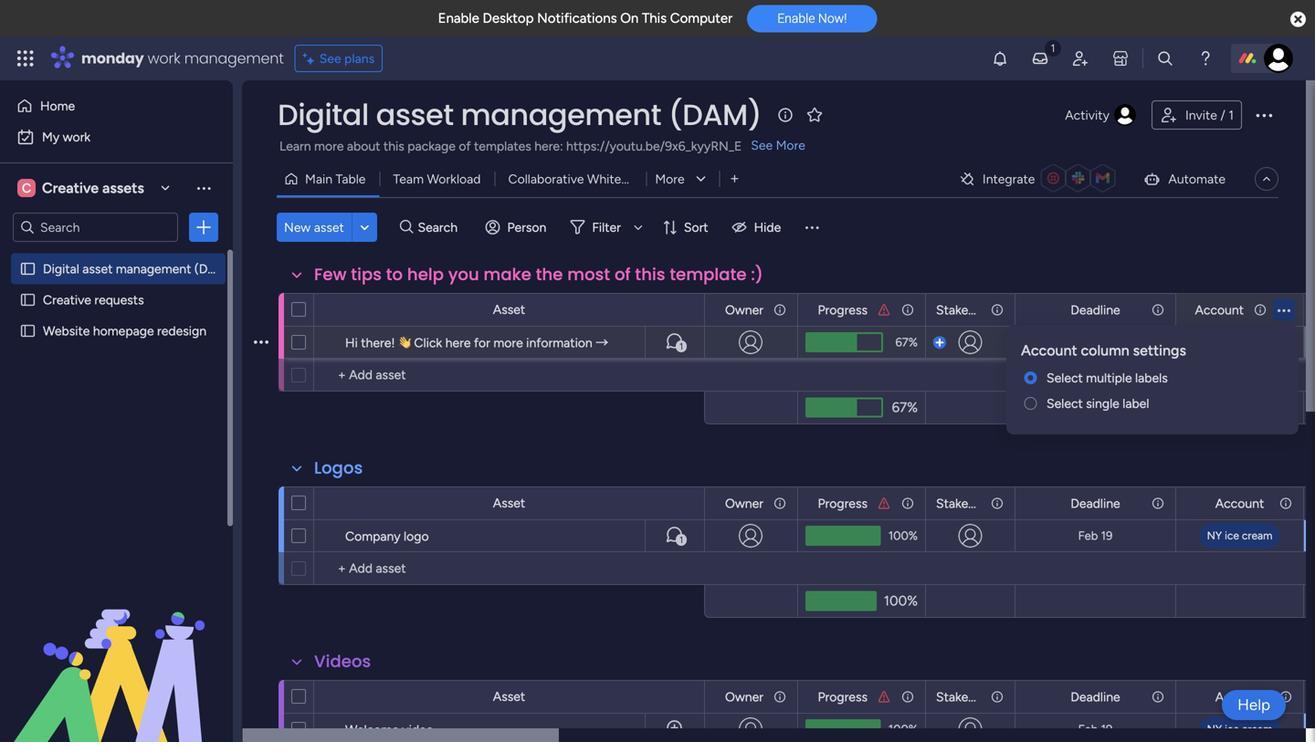 Task type: locate. For each thing, give the bounding box(es) containing it.
hi
[[345, 335, 358, 351]]

1 vertical spatial stakehoders
[[937, 496, 1008, 512]]

enable for enable desktop notifications on this computer
[[438, 10, 480, 27]]

0 horizontal spatial more
[[655, 171, 685, 187]]

public board image down public board icon
[[19, 292, 37, 309]]

2 public board image from the top
[[19, 323, 37, 340]]

notifications image
[[991, 49, 1010, 68]]

logos
[[314, 457, 363, 480]]

1 vertical spatial (dam)
[[194, 261, 232, 277]]

https://youtu.be/9x6_kyyrn_e
[[567, 138, 742, 154]]

make
[[484, 263, 532, 286]]

1 horizontal spatial see
[[751, 138, 773, 153]]

2 19 from the top
[[1102, 723, 1113, 737]]

👋
[[398, 335, 411, 351]]

1 progress field from the top
[[814, 300, 873, 320]]

1 horizontal spatial work
[[148, 48, 181, 69]]

0 horizontal spatial options image
[[195, 218, 213, 237]]

1 horizontal spatial (dam)
[[669, 95, 762, 135]]

0 vertical spatial owner field
[[721, 300, 769, 320]]

1 deadline from the top
[[1071, 302, 1121, 318]]

0 vertical spatial deadline
[[1071, 302, 1121, 318]]

website homepage redesign
[[43, 323, 207, 339]]

digital asset management (dam)
[[278, 95, 762, 135], [43, 261, 232, 277]]

list box containing digital asset management (dam)
[[0, 250, 233, 594]]

invite members image
[[1072, 49, 1090, 68]]

1 owner from the top
[[726, 302, 764, 318]]

2 progress from the top
[[818, 496, 868, 512]]

1 deadline field from the top
[[1067, 300, 1126, 320]]

here
[[446, 335, 471, 351]]

1 horizontal spatial enable
[[778, 11, 816, 26]]

management inside list box
[[116, 261, 191, 277]]

1 vertical spatial there's a configuration issue.
select which status columns will affect the progress calculation image
[[877, 690, 892, 705]]

1 horizontal spatial more
[[776, 138, 806, 153]]

1 vertical spatial digital
[[43, 261, 79, 277]]

this right about
[[384, 138, 405, 154]]

3 owner field from the top
[[721, 688, 769, 708]]

3 asset from the top
[[493, 689, 526, 705]]

enable now! button
[[748, 5, 878, 32]]

person button
[[478, 213, 558, 242]]

more inside button
[[655, 171, 685, 187]]

0 horizontal spatial (dam)
[[194, 261, 232, 277]]

2 enable from the left
[[778, 11, 816, 26]]

option group containing select multiple labels
[[1022, 369, 1285, 420]]

0 vertical spatial creative
[[42, 180, 99, 197]]

ny
[[1208, 530, 1223, 543], [1208, 723, 1223, 737]]

1 vertical spatial creative
[[43, 292, 91, 308]]

3 stakehoders field from the top
[[932, 688, 1008, 708]]

2 vertical spatial management
[[116, 261, 191, 277]]

3 progress from the top
[[818, 690, 868, 705]]

67
[[896, 335, 909, 350]]

select
[[1047, 371, 1084, 386], [1047, 396, 1084, 412]]

sort
[[684, 220, 709, 235]]

1 vertical spatial account field
[[1211, 494, 1270, 514]]

creative inside workspace selection element
[[42, 180, 99, 197]]

1 vertical spatial more
[[655, 171, 685, 187]]

multiple
[[1087, 371, 1133, 386]]

Account field
[[1191, 300, 1249, 320], [1211, 494, 1270, 514], [1211, 688, 1270, 708]]

1 for hi there!   👋  click here for more information  →
[[680, 341, 684, 352]]

2 asset from the top
[[493, 496, 526, 511]]

see up hide popup button
[[751, 138, 773, 153]]

for
[[474, 335, 491, 351]]

lottie animation image
[[0, 558, 233, 743]]

2 vertical spatial progress
[[818, 690, 868, 705]]

0 vertical spatial ice
[[1226, 530, 1240, 543]]

notifications
[[537, 10, 617, 27]]

work inside option
[[63, 129, 91, 145]]

digital asset management (dam) up requests
[[43, 261, 232, 277]]

work right 'my'
[[63, 129, 91, 145]]

progress field for 1st there's a configuration issue.
select which status columns will affect the progress calculation image from the bottom
[[814, 688, 873, 708]]

team workload button
[[380, 164, 495, 194]]

logo
[[404, 529, 429, 545]]

more down https://youtu.be/9x6_kyyrn_e
[[655, 171, 685, 187]]

lottie animation element
[[0, 558, 233, 743]]

0 vertical spatial feb
[[1079, 529, 1099, 544]]

cream
[[1243, 530, 1273, 543], [1243, 723, 1273, 737]]

0 vertical spatial owner
[[726, 302, 764, 318]]

0 vertical spatial 19
[[1102, 529, 1113, 544]]

more right for
[[494, 335, 523, 351]]

workspace selection element
[[17, 177, 147, 199]]

public board image
[[19, 292, 37, 309], [19, 323, 37, 340]]

select for select single label
[[1047, 396, 1084, 412]]

2 vertical spatial 1
[[680, 535, 684, 546]]

1 1 button from the top
[[645, 326, 705, 359]]

c
[[22, 180, 31, 196]]

(dam) up add view icon
[[669, 95, 762, 135]]

work right monday at the top left of the page
[[148, 48, 181, 69]]

1 vertical spatial public board image
[[19, 323, 37, 340]]

1 vertical spatial deadline field
[[1067, 494, 1126, 514]]

management
[[184, 48, 284, 69], [461, 95, 662, 135], [116, 261, 191, 277]]

asset
[[376, 95, 454, 135], [314, 220, 344, 235], [82, 261, 113, 277]]

1 horizontal spatial of
[[615, 263, 631, 286]]

3 progress field from the top
[[814, 688, 873, 708]]

progress for 1st there's a configuration issue.
select which status columns will affect the progress calculation image from the bottom
[[818, 690, 868, 705]]

1 vertical spatial of
[[615, 263, 631, 286]]

1 asset from the top
[[493, 302, 526, 318]]

% left dapulse addbtn image
[[909, 335, 918, 350]]

more inside learn more about this package of templates here: https://youtu.be/9x6_kyyrn_e see more
[[314, 138, 344, 154]]

1 vertical spatial digital asset management (dam)
[[43, 261, 232, 277]]

digital up learn
[[278, 95, 369, 135]]

1 vertical spatial owner
[[726, 496, 764, 512]]

collaborative whiteboard
[[509, 171, 655, 187]]

see
[[320, 51, 341, 66], [751, 138, 773, 153]]

information
[[527, 335, 593, 351]]

asset right new
[[314, 220, 344, 235]]

Search field
[[414, 215, 468, 240]]

feb
[[1079, 529, 1099, 544], [1079, 723, 1099, 737]]

Deadline field
[[1067, 300, 1126, 320], [1067, 494, 1126, 514], [1067, 688, 1126, 708]]

1 vertical spatial deadline
[[1071, 496, 1121, 512]]

1 + add asset text field from the top
[[323, 365, 696, 387]]

1 button for hi there!   👋  click here for more information  →
[[645, 326, 705, 359]]

0 vertical spatial select
[[1047, 371, 1084, 386]]

creative up 'website'
[[43, 292, 91, 308]]

this
[[384, 138, 405, 154], [635, 263, 666, 286]]

help image
[[1197, 49, 1215, 68]]

redesign
[[157, 323, 207, 339]]

column information image
[[773, 303, 788, 318], [901, 303, 916, 318], [901, 497, 916, 511], [1151, 497, 1166, 511], [901, 690, 916, 705], [991, 690, 1005, 705], [1279, 690, 1294, 705]]

0 vertical spatial digital asset management (dam)
[[278, 95, 762, 135]]

% for 67 %
[[909, 335, 918, 350]]

creative right the c
[[42, 180, 99, 197]]

monday marketplace image
[[1112, 49, 1130, 68]]

1
[[1229, 107, 1235, 123], [680, 341, 684, 352], [680, 535, 684, 546]]

enable
[[438, 10, 480, 27], [778, 11, 816, 26]]

options image
[[1254, 104, 1276, 126], [195, 218, 213, 237]]

here:
[[535, 138, 563, 154]]

feb 19
[[1079, 529, 1113, 544], [1079, 723, 1113, 737]]

most
[[568, 263, 611, 286]]

digital
[[278, 95, 369, 135], [43, 261, 79, 277]]

1 enable from the left
[[438, 10, 480, 27]]

computer
[[671, 10, 733, 27]]

0 horizontal spatial digital asset management (dam)
[[43, 261, 232, 277]]

of
[[459, 138, 471, 154], [615, 263, 631, 286]]

1 vertical spatial %
[[909, 529, 918, 544]]

2 owner from the top
[[726, 496, 764, 512]]

67 %
[[896, 335, 918, 350]]

account
[[1196, 302, 1245, 318], [1022, 342, 1078, 360], [1216, 496, 1265, 512], [1216, 690, 1265, 705]]

1 vertical spatial 1
[[680, 341, 684, 352]]

automate button
[[1136, 164, 1234, 194]]

19
[[1102, 529, 1113, 544], [1102, 723, 1113, 737]]

option group
[[1022, 369, 1285, 420]]

0 horizontal spatial asset
[[82, 261, 113, 277]]

more up main table button
[[314, 138, 344, 154]]

1 vertical spatial work
[[63, 129, 91, 145]]

0 vertical spatial digital
[[278, 95, 369, 135]]

0 horizontal spatial of
[[459, 138, 471, 154]]

this down arrow down "icon"
[[635, 263, 666, 286]]

asset for few tips to help you make the most of this template :)
[[493, 302, 526, 318]]

0 vertical spatial progress field
[[814, 300, 873, 320]]

1 ny from the top
[[1208, 530, 1223, 543]]

0 vertical spatial there's a configuration issue.
select which status columns will affect the progress calculation image
[[877, 303, 892, 318]]

1 vertical spatial cream
[[1243, 723, 1273, 737]]

stakehoders
[[937, 302, 1008, 318], [937, 496, 1008, 512], [937, 690, 1008, 705]]

(dam)
[[669, 95, 762, 135], [194, 261, 232, 277]]

arrow down image
[[628, 217, 650, 239]]

(dam) up redesign
[[194, 261, 232, 277]]

ny ice cream
[[1208, 530, 1273, 543], [1208, 723, 1273, 737]]

workspace options image
[[195, 179, 213, 197]]

1 horizontal spatial digital
[[278, 95, 369, 135]]

my work
[[42, 129, 91, 145]]

0 horizontal spatial digital
[[43, 261, 79, 277]]

0 vertical spatial more
[[776, 138, 806, 153]]

options image right /
[[1254, 104, 1276, 126]]

1 horizontal spatial digital asset management (dam)
[[278, 95, 762, 135]]

enable left the desktop
[[438, 10, 480, 27]]

deadline for second deadline field from the top of the page
[[1071, 496, 1121, 512]]

main table button
[[277, 164, 380, 194]]

2 vertical spatial stakehoders
[[937, 690, 1008, 705]]

1 vertical spatial stakehoders field
[[932, 494, 1008, 514]]

0 vertical spatial see
[[320, 51, 341, 66]]

Stakehoders field
[[932, 300, 1008, 320], [932, 494, 1008, 514], [932, 688, 1008, 708]]

+ Add asset text field
[[323, 365, 696, 387], [323, 558, 696, 580]]

asset up package
[[376, 95, 454, 135]]

3 owner from the top
[[726, 690, 764, 705]]

my work link
[[11, 122, 222, 152]]

1 vertical spatial select
[[1047, 396, 1084, 412]]

2 horizontal spatial asset
[[376, 95, 454, 135]]

click
[[414, 335, 442, 351]]

1 button
[[645, 326, 705, 359], [645, 520, 705, 553]]

2 ny from the top
[[1208, 723, 1223, 737]]

2 vertical spatial deadline
[[1071, 690, 1121, 705]]

0 vertical spatial + add asset text field
[[323, 365, 696, 387]]

select left single
[[1047, 396, 1084, 412]]

1 vertical spatial feb 19
[[1079, 723, 1113, 737]]

of inside learn more about this package of templates here: https://youtu.be/9x6_kyyrn_e see more
[[459, 138, 471, 154]]

more down show board description image
[[776, 138, 806, 153]]

1 horizontal spatial asset
[[314, 220, 344, 235]]

digital right public board icon
[[43, 261, 79, 277]]

2 progress field from the top
[[814, 494, 873, 514]]

0 horizontal spatial this
[[384, 138, 405, 154]]

0 horizontal spatial work
[[63, 129, 91, 145]]

label
[[1123, 396, 1150, 412]]

account column settings
[[1022, 342, 1187, 360]]

100%
[[884, 593, 918, 610]]

1 vertical spatial asset
[[314, 220, 344, 235]]

Progress field
[[814, 300, 873, 320], [814, 494, 873, 514], [814, 688, 873, 708]]

column information image
[[991, 303, 1005, 318], [1151, 303, 1166, 318], [1254, 303, 1268, 318], [773, 497, 788, 511], [991, 497, 1005, 511], [1279, 497, 1294, 511], [773, 690, 788, 705], [1151, 690, 1166, 705]]

3 deadline from the top
[[1071, 690, 1121, 705]]

1 vertical spatial more
[[494, 335, 523, 351]]

there's a configuration issue.
select which status columns will affect the progress calculation image
[[877, 303, 892, 318], [877, 690, 892, 705]]

my work option
[[11, 122, 222, 152]]

1 progress from the top
[[818, 302, 868, 318]]

asset inside list box
[[82, 261, 113, 277]]

0 horizontal spatial enable
[[438, 10, 480, 27]]

see left plans at top left
[[320, 51, 341, 66]]

2 select from the top
[[1047, 396, 1084, 412]]

digital asset management (dam) up templates
[[278, 95, 762, 135]]

1 vertical spatial options image
[[195, 218, 213, 237]]

1 vertical spatial ny ice cream
[[1208, 723, 1273, 737]]

Videos field
[[310, 651, 376, 674]]

deadline
[[1071, 302, 1121, 318], [1071, 496, 1121, 512], [1071, 690, 1121, 705]]

list box
[[0, 250, 233, 594]]

0 vertical spatial stakehoders field
[[932, 300, 1008, 320]]

Owner field
[[721, 300, 769, 320], [721, 494, 769, 514], [721, 688, 769, 708]]

3 deadline field from the top
[[1067, 688, 1126, 708]]

public board image for creative requests
[[19, 292, 37, 309]]

update feed image
[[1032, 49, 1050, 68]]

select single label
[[1047, 396, 1150, 412]]

of inside few tips to help you make the most of this template :) field
[[615, 263, 631, 286]]

1 feb from the top
[[1079, 529, 1099, 544]]

enable left now!
[[778, 11, 816, 26]]

video
[[402, 723, 434, 738]]

option
[[0, 253, 233, 256]]

0 vertical spatial this
[[384, 138, 405, 154]]

1 19 from the top
[[1102, 529, 1113, 544]]

0 vertical spatial %
[[909, 335, 918, 350]]

2 vertical spatial owner
[[726, 690, 764, 705]]

0 vertical spatial asset
[[376, 95, 454, 135]]

2 feb 19 from the top
[[1079, 723, 1113, 737]]

1 % from the top
[[909, 335, 918, 350]]

there's a configuration issue.
select which status columns will affect the progress calculation image
[[877, 497, 892, 511]]

1 vertical spatial + add asset text field
[[323, 558, 696, 580]]

1 for company logo
[[680, 535, 684, 546]]

% up 100%
[[909, 529, 918, 544]]

0 vertical spatial stakehoders
[[937, 302, 1008, 318]]

1 vertical spatial ny
[[1208, 723, 1223, 737]]

0 vertical spatial of
[[459, 138, 471, 154]]

ice
[[1226, 530, 1240, 543], [1226, 723, 1240, 737]]

select up select single label
[[1047, 371, 1084, 386]]

0 vertical spatial ny
[[1208, 530, 1223, 543]]

this inside field
[[635, 263, 666, 286]]

1 vertical spatial owner field
[[721, 494, 769, 514]]

1 vertical spatial feb
[[1079, 723, 1099, 737]]

dapulse addbtn image
[[934, 337, 945, 348]]

→
[[596, 335, 609, 351]]

assets
[[102, 180, 144, 197]]

owner
[[726, 302, 764, 318], [726, 496, 764, 512], [726, 690, 764, 705]]

0 vertical spatial public board image
[[19, 292, 37, 309]]

work for my
[[63, 129, 91, 145]]

1 vertical spatial see
[[751, 138, 773, 153]]

see inside button
[[320, 51, 341, 66]]

integrate
[[983, 171, 1036, 187]]

my
[[42, 129, 60, 145]]

deadline for first deadline field
[[1071, 302, 1121, 318]]

creative for creative assets
[[42, 180, 99, 197]]

1 vertical spatial asset
[[493, 496, 526, 511]]

2 deadline from the top
[[1071, 496, 1121, 512]]

2 vertical spatial asset
[[82, 261, 113, 277]]

Search in workspace field
[[38, 217, 153, 238]]

2 vertical spatial deadline field
[[1067, 688, 1126, 708]]

1 vertical spatial this
[[635, 263, 666, 286]]

labels
[[1136, 371, 1169, 386]]

1 vertical spatial progress
[[818, 496, 868, 512]]

0 vertical spatial ny ice cream
[[1208, 530, 1273, 543]]

plans
[[345, 51, 375, 66]]

1 public board image from the top
[[19, 292, 37, 309]]

2 deadline field from the top
[[1067, 494, 1126, 514]]

enable inside button
[[778, 11, 816, 26]]

2 vertical spatial owner field
[[721, 688, 769, 708]]

work
[[148, 48, 181, 69], [63, 129, 91, 145]]

2 vertical spatial stakehoders field
[[932, 688, 1008, 708]]

1 there's a configuration issue.
select which status columns will affect the progress calculation image from the top
[[877, 303, 892, 318]]

0 vertical spatial more
[[314, 138, 344, 154]]

2 owner field from the top
[[721, 494, 769, 514]]

options image down workspace options icon
[[195, 218, 213, 237]]

2 1 button from the top
[[645, 520, 705, 553]]

public board image for website homepage redesign
[[19, 323, 37, 340]]

digital inside list box
[[43, 261, 79, 277]]

0 horizontal spatial more
[[314, 138, 344, 154]]

help
[[1238, 696, 1271, 715]]

asset up creative requests
[[82, 261, 113, 277]]

of right the most
[[615, 263, 631, 286]]

public board image left 'website'
[[19, 323, 37, 340]]

0 vertical spatial feb 19
[[1079, 529, 1113, 544]]

2 ice from the top
[[1226, 723, 1240, 737]]

person
[[508, 220, 547, 235]]

0 vertical spatial cream
[[1243, 530, 1273, 543]]

1 vertical spatial 19
[[1102, 723, 1113, 737]]

0 vertical spatial progress
[[818, 302, 868, 318]]

enable desktop notifications on this computer
[[438, 10, 733, 27]]

0 horizontal spatial see
[[320, 51, 341, 66]]

2 % from the top
[[909, 529, 918, 544]]

there!
[[361, 335, 395, 351]]

templates
[[474, 138, 532, 154]]

of right package
[[459, 138, 471, 154]]

1 select from the top
[[1047, 371, 1084, 386]]



Task type: describe. For each thing, give the bounding box(es) containing it.
0 vertical spatial (dam)
[[669, 95, 762, 135]]

see more link
[[750, 136, 808, 154]]

100
[[889, 529, 909, 544]]

few tips to help you make the most of this template :)
[[314, 263, 764, 286]]

learn more about this package of templates here: https://youtu.be/9x6_kyyrn_e see more
[[280, 138, 806, 154]]

whiteboard
[[588, 171, 655, 187]]

new asset
[[284, 220, 344, 235]]

column
[[1081, 342, 1130, 360]]

2 ny ice cream from the top
[[1208, 723, 1273, 737]]

more inside learn more about this package of templates here: https://youtu.be/9x6_kyyrn_e see more
[[776, 138, 806, 153]]

now!
[[819, 11, 847, 26]]

0 vertical spatial account field
[[1191, 300, 1249, 320]]

digital asset management (dam) inside list box
[[43, 261, 232, 277]]

angle down image
[[361, 221, 369, 234]]

1 feb 19 from the top
[[1079, 529, 1113, 544]]

few
[[314, 263, 347, 286]]

dapulse close image
[[1291, 11, 1307, 29]]

asset for logos
[[493, 496, 526, 511]]

1 ny ice cream from the top
[[1208, 530, 1273, 543]]

Few tips to help you make the most of this template :) field
[[310, 263, 768, 287]]

add to favorites image
[[806, 106, 824, 124]]

menu image
[[803, 218, 822, 237]]

1 stakehoders from the top
[[937, 302, 1008, 318]]

work for monday
[[148, 48, 181, 69]]

67%
[[892, 400, 918, 416]]

homepage
[[93, 323, 154, 339]]

workload
[[427, 171, 481, 187]]

collapse board header image
[[1260, 172, 1275, 186]]

desktop
[[483, 10, 534, 27]]

welcome video
[[345, 723, 434, 738]]

filter button
[[563, 213, 650, 242]]

asset for videos
[[493, 689, 526, 705]]

sort button
[[655, 213, 720, 242]]

welcome
[[345, 723, 399, 738]]

main table
[[305, 171, 366, 187]]

single
[[1087, 396, 1120, 412]]

table
[[336, 171, 366, 187]]

1 cream from the top
[[1243, 530, 1273, 543]]

2 vertical spatial account field
[[1211, 688, 1270, 708]]

videos
[[314, 651, 371, 674]]

help button
[[1223, 691, 1287, 721]]

1 vertical spatial management
[[461, 95, 662, 135]]

1 horizontal spatial more
[[494, 335, 523, 351]]

the
[[536, 263, 563, 286]]

add view image
[[731, 172, 739, 186]]

creative assets
[[42, 180, 144, 197]]

company logo
[[345, 529, 429, 545]]

see plans
[[320, 51, 375, 66]]

activity
[[1066, 107, 1110, 123]]

collaborative
[[509, 171, 584, 187]]

0 vertical spatial 1
[[1229, 107, 1235, 123]]

2 stakehoders from the top
[[937, 496, 1008, 512]]

you
[[449, 263, 480, 286]]

/
[[1221, 107, 1226, 123]]

about
[[347, 138, 381, 154]]

options image
[[254, 319, 269, 365]]

company
[[345, 529, 401, 545]]

package
[[408, 138, 456, 154]]

team workload
[[393, 171, 481, 187]]

progress field for second there's a configuration issue.
select which status columns will affect the progress calculation image from the bottom
[[814, 300, 873, 320]]

search everything image
[[1157, 49, 1175, 68]]

asset inside button
[[314, 220, 344, 235]]

1 owner field from the top
[[721, 300, 769, 320]]

hide button
[[725, 213, 792, 242]]

1 stakehoders field from the top
[[932, 300, 1008, 320]]

collaborative whiteboard button
[[495, 164, 655, 194]]

public board image
[[19, 260, 37, 278]]

select product image
[[16, 49, 35, 68]]

this inside learn more about this package of templates here: https://youtu.be/9x6_kyyrn_e see more
[[384, 138, 405, 154]]

more button
[[647, 164, 720, 194]]

creative requests
[[43, 292, 144, 308]]

show board description image
[[775, 106, 797, 124]]

integrate button
[[952, 160, 1129, 198]]

select for select multiple labels
[[1047, 371, 1084, 386]]

v2 search image
[[400, 217, 414, 238]]

hide
[[754, 220, 782, 235]]

deadline for first deadline field from the bottom
[[1071, 690, 1121, 705]]

progress for there's a configuration issue.
select which status columns will affect the progress calculation icon
[[818, 496, 868, 512]]

this
[[642, 10, 667, 27]]

invite / 1 button
[[1152, 101, 1243, 130]]

monday
[[81, 48, 144, 69]]

home
[[40, 98, 75, 114]]

1 horizontal spatial options image
[[1254, 104, 1276, 126]]

activity button
[[1058, 101, 1145, 130]]

progress field for there's a configuration issue.
select which status columns will affect the progress calculation icon
[[814, 494, 873, 514]]

100 %
[[889, 529, 918, 544]]

2 stakehoders field from the top
[[932, 494, 1008, 514]]

1 button for company logo
[[645, 520, 705, 553]]

automate
[[1169, 171, 1226, 187]]

invite / 1
[[1186, 107, 1235, 123]]

team
[[393, 171, 424, 187]]

2 feb from the top
[[1079, 723, 1099, 737]]

learn
[[280, 138, 311, 154]]

3 stakehoders from the top
[[937, 690, 1008, 705]]

to
[[386, 263, 403, 286]]

workspace image
[[17, 178, 36, 198]]

enable now!
[[778, 11, 847, 26]]

template
[[670, 263, 747, 286]]

:)
[[751, 263, 764, 286]]

% for 100 %
[[909, 529, 918, 544]]

settings
[[1134, 342, 1187, 360]]

see plans button
[[295, 45, 383, 72]]

john smith image
[[1265, 44, 1294, 73]]

1 image
[[1045, 37, 1062, 58]]

2 + add asset text field from the top
[[323, 558, 696, 580]]

2 there's a configuration issue.
select which status columns will affect the progress calculation image from the top
[[877, 690, 892, 705]]

new asset button
[[277, 213, 352, 242]]

see inside learn more about this package of templates here: https://youtu.be/9x6_kyyrn_e see more
[[751, 138, 773, 153]]

Logos field
[[310, 457, 368, 481]]

help
[[407, 263, 444, 286]]

enable for enable now!
[[778, 11, 816, 26]]

new
[[284, 220, 311, 235]]

2 cream from the top
[[1243, 723, 1273, 737]]

requests
[[94, 292, 144, 308]]

website
[[43, 323, 90, 339]]

filter
[[592, 220, 621, 235]]

select multiple labels
[[1047, 371, 1169, 386]]

invite
[[1186, 107, 1218, 123]]

progress for second there's a configuration issue.
select which status columns will affect the progress calculation image from the bottom
[[818, 302, 868, 318]]

monday work management
[[81, 48, 284, 69]]

on
[[621, 10, 639, 27]]

0 vertical spatial management
[[184, 48, 284, 69]]

1 ice from the top
[[1226, 530, 1240, 543]]

creative for creative requests
[[43, 292, 91, 308]]

Digital asset management (DAM) field
[[273, 95, 767, 135]]

home option
[[11, 91, 222, 121]]



Task type: vqa. For each thing, say whether or not it's contained in the screenshot.
bottommost priority field
no



